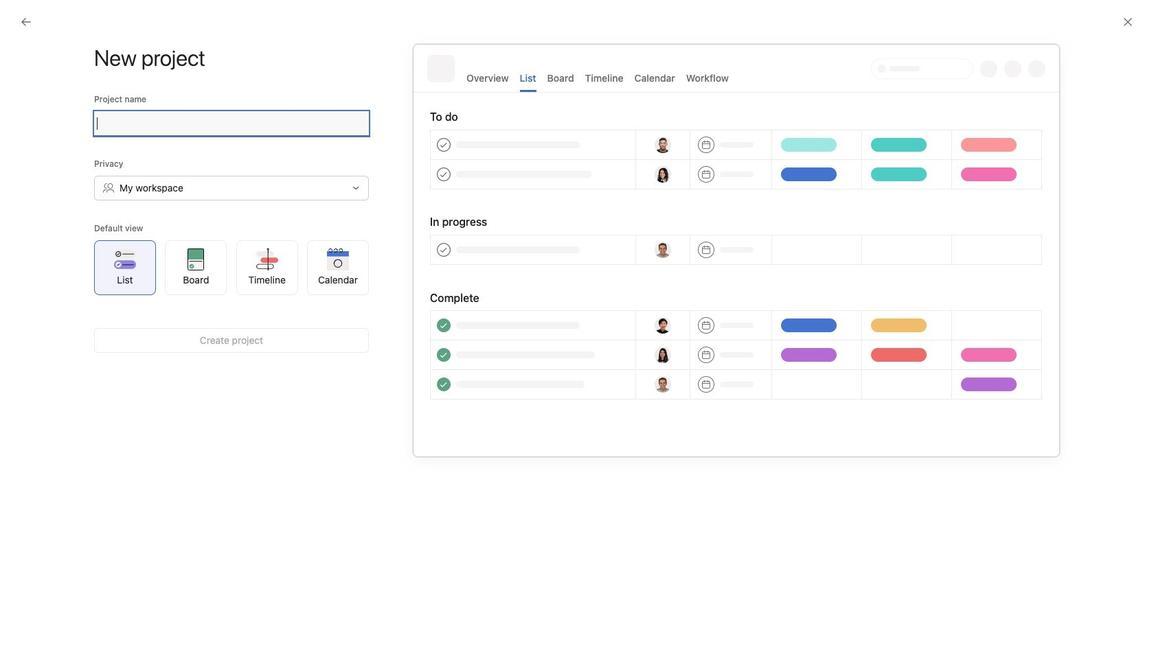 Task type: locate. For each thing, give the bounding box(es) containing it.
None text field
[[94, 111, 369, 136]]

hide sidebar image
[[18, 11, 29, 22]]

row
[[165, 142, 1155, 167], [181, 166, 1138, 168], [165, 167, 1155, 192], [165, 192, 1155, 217], [165, 216, 1155, 242]]

projects element
[[0, 219, 165, 312]]

list box
[[415, 5, 745, 27]]

this is a preview of your project image
[[413, 44, 1060, 458]]

add field image
[[780, 151, 788, 159]]



Task type: vqa. For each thing, say whether or not it's contained in the screenshot.
Turtle for (away)
no



Task type: describe. For each thing, give the bounding box(es) containing it.
manage project members image
[[897, 60, 913, 76]]

global element
[[0, 34, 165, 116]]

go back image
[[21, 16, 32, 27]]

list image
[[190, 50, 206, 67]]

teams element
[[0, 312, 165, 361]]

close image
[[1123, 16, 1134, 27]]



